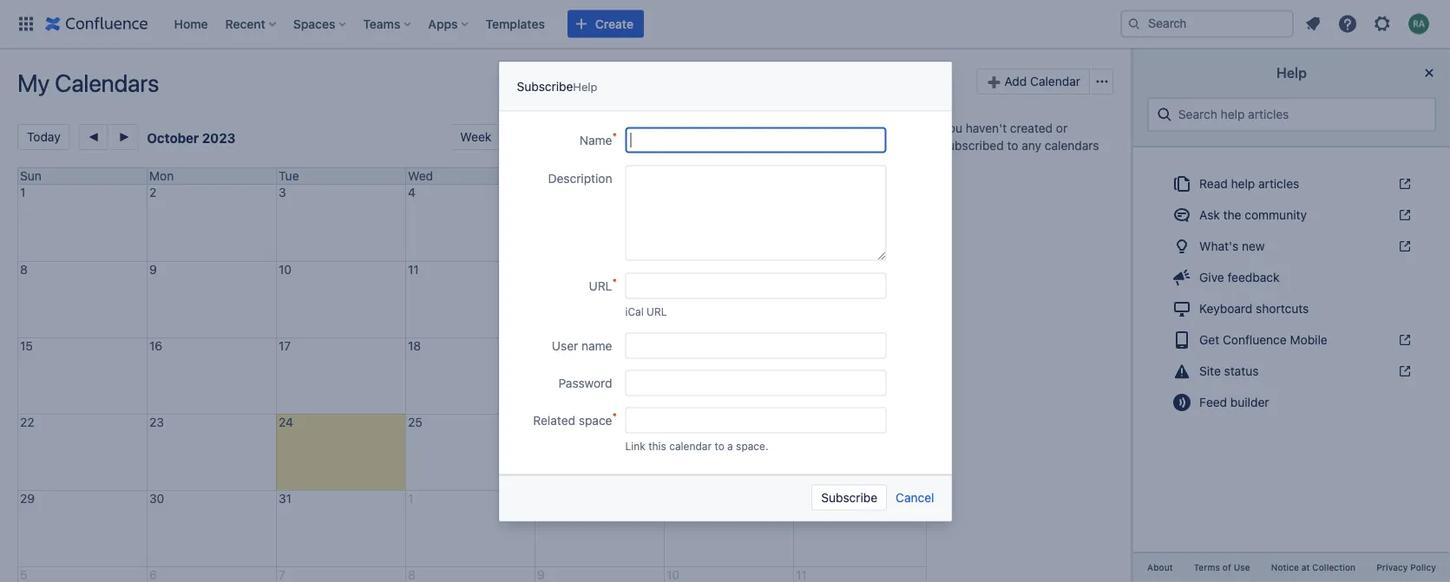 Task type: describe. For each thing, give the bounding box(es) containing it.
user name
[[552, 338, 612, 353]]

help
[[1231, 177, 1255, 191]]

18
[[408, 339, 421, 353]]

16
[[149, 339, 162, 353]]

any
[[1022, 138, 1041, 153]]

shortcut icon image for articles
[[1395, 177, 1412, 191]]

give feedback button
[[1161, 264, 1422, 292]]

privacy policy link
[[1366, 561, 1447, 575]]

add calendar button
[[977, 69, 1090, 95]]

link
[[625, 440, 645, 453]]

you haven't created or subscribed to any calendars
[[942, 121, 1099, 153]]

add calendar image
[[986, 75, 1000, 89]]

lightbulb icon image
[[1172, 236, 1192, 257]]

required image for url
[[612, 277, 626, 291]]

Search help articles field
[[1173, 99, 1428, 130]]

templates
[[486, 16, 545, 31]]

calendars
[[1045, 138, 1099, 153]]

URL text field
[[625, 273, 886, 299]]

what's new link
[[1161, 233, 1422, 260]]

what's
[[1199, 239, 1239, 253]]

my
[[17, 69, 50, 97]]

ask
[[1199, 208, 1220, 222]]

read
[[1199, 177, 1228, 191]]

name
[[581, 338, 612, 353]]

1 horizontal spatial help
[[1277, 65, 1307, 81]]

privacy policy
[[1377, 563, 1436, 573]]

give feedback
[[1199, 270, 1279, 285]]

notice at collection
[[1271, 563, 1356, 573]]

0 vertical spatial url
[[589, 279, 612, 293]]

Name text field
[[625, 127, 886, 153]]

shortcuts
[[1256, 302, 1309, 316]]

sun
[[20, 169, 41, 183]]

terms
[[1194, 563, 1220, 573]]

at
[[1302, 563, 1310, 573]]

about button
[[1137, 561, 1183, 575]]

week button
[[452, 124, 501, 150]]

9
[[149, 263, 157, 277]]

◄
[[87, 130, 99, 144]]

calendars
[[55, 69, 159, 97]]

the
[[1223, 208, 1241, 222]]

you
[[942, 121, 962, 135]]

my calendars
[[17, 69, 159, 97]]

calendar
[[669, 440, 712, 453]]

14
[[796, 263, 809, 277]]

add
[[1005, 74, 1027, 89]]

3
[[279, 185, 286, 200]]

calendar
[[1030, 74, 1080, 89]]

0 horizontal spatial to
[[715, 440, 724, 453]]

signal icon image
[[1172, 392, 1192, 413]]

today button
[[17, 124, 70, 150]]

help inside "subscribe help"
[[573, 80, 597, 93]]

ical
[[625, 306, 644, 318]]

24
[[279, 415, 293, 430]]

required image
[[612, 131, 626, 145]]

required image for related space
[[612, 412, 626, 426]]

4
[[408, 185, 416, 200]]

space.
[[736, 440, 768, 453]]

ask the community link
[[1161, 201, 1422, 229]]

1 vertical spatial url
[[647, 306, 667, 318]]

use
[[1234, 563, 1250, 573]]

get confluence mobile
[[1199, 333, 1327, 347]]

give
[[1199, 270, 1224, 285]]

community
[[1245, 208, 1307, 222]]

ical url
[[625, 306, 667, 318]]

warning icon image
[[1172, 361, 1192, 382]]

privacy
[[1377, 563, 1408, 573]]

1
[[20, 185, 25, 200]]

spaces button
[[288, 10, 353, 38]]

mobile
[[1290, 333, 1327, 347]]

close image
[[1419, 62, 1440, 83]]

timeline button
[[543, 124, 608, 150]]

31
[[279, 492, 292, 506]]

cancel
[[896, 490, 934, 505]]

name
[[580, 133, 612, 147]]

► button
[[110, 124, 138, 150]]

related
[[533, 413, 575, 427]]

collection
[[1312, 563, 1356, 573]]

home
[[174, 16, 208, 31]]

subscribe for subscribe help
[[517, 79, 573, 93]]



Task type: vqa. For each thing, say whether or not it's contained in the screenshot.
"Numbered list ⌘⇧7" Image at the left of the page
no



Task type: locate. For each thing, give the bounding box(es) containing it.
8
[[20, 263, 28, 277]]

1 horizontal spatial subscribe
[[821, 490, 877, 505]]

comment icon image
[[1172, 205, 1192, 226]]

created
[[1010, 121, 1053, 135]]

23
[[149, 415, 164, 430]]

get
[[1199, 333, 1219, 347]]

link this calendar to a space.
[[625, 440, 768, 453]]

banner containing home
[[0, 0, 1450, 49]]

url right 'ical'
[[647, 306, 667, 318]]

30
[[149, 492, 164, 506]]

settings icon image
[[1372, 13, 1393, 34]]

mobile icon image
[[1172, 330, 1192, 351]]

22
[[20, 415, 34, 430]]

terms of use
[[1194, 563, 1250, 573]]

shortcut icon image for community
[[1395, 208, 1412, 222]]

this
[[648, 440, 666, 453]]

keyboard shortcuts
[[1199, 302, 1309, 316]]

to inside you haven't created or subscribed to any calendars
[[1007, 138, 1018, 153]]

help
[[1277, 65, 1307, 81], [573, 80, 597, 93]]

cancel link
[[896, 485, 934, 511]]

Related space text field
[[625, 407, 886, 433]]

15
[[20, 339, 33, 353]]

url up name
[[589, 279, 612, 293]]

add calendar
[[1005, 74, 1080, 89]]

feed
[[1199, 395, 1227, 410]]

shortcut icon image inside read help articles link
[[1395, 177, 1412, 191]]

Description text field
[[625, 165, 886, 261]]

user
[[552, 338, 578, 353]]

screen icon image
[[1172, 299, 1192, 319]]

spaces
[[293, 16, 335, 31]]

banner
[[0, 0, 1450, 49]]

17
[[279, 339, 291, 353]]

apps button
[[423, 10, 475, 38]]

subscribe
[[517, 79, 573, 93], [821, 490, 877, 505]]

status
[[1224, 364, 1259, 378]]

read help articles link
[[1161, 170, 1422, 198]]

Password password field
[[625, 370, 886, 396]]

ask the community
[[1199, 208, 1307, 222]]

site
[[1199, 364, 1221, 378]]

4 shortcut icon image from the top
[[1395, 333, 1412, 347]]

2 shortcut icon image from the top
[[1395, 208, 1412, 222]]

shortcut icon image inside get confluence mobile link
[[1395, 333, 1412, 347]]

keyboard shortcuts button
[[1161, 295, 1422, 323]]

read help articles
[[1199, 177, 1299, 191]]

feedback icon image
[[1172, 267, 1192, 288]]

about
[[1147, 563, 1173, 573]]

a
[[727, 440, 733, 453]]

25
[[408, 415, 422, 430]]

new
[[1242, 239, 1265, 253]]

◄ button
[[79, 124, 108, 150]]

0 vertical spatial subscribe
[[517, 79, 573, 93]]

confluence
[[1223, 333, 1287, 347]]

october 2023
[[147, 130, 236, 145]]

wed
[[408, 169, 433, 183]]

templates link
[[480, 10, 550, 38]]

subscribed
[[942, 138, 1004, 153]]

to left a
[[715, 440, 724, 453]]

1 required image from the top
[[612, 277, 626, 291]]

october
[[147, 130, 199, 145]]

13
[[667, 263, 679, 277]]

3 shortcut icon image from the top
[[1395, 240, 1412, 253]]

subscribe for subscribe
[[821, 490, 877, 505]]

articles
[[1258, 177, 1299, 191]]

help link
[[573, 80, 597, 93]]

home link
[[169, 10, 213, 38]]

global element
[[10, 0, 1117, 48]]

5 shortcut icon image from the top
[[1395, 364, 1412, 378]]

search image
[[1127, 17, 1141, 31]]

required image up 'link'
[[612, 412, 626, 426]]

0 vertical spatial required image
[[612, 277, 626, 291]]

Search field
[[1120, 10, 1294, 38]]

related space
[[533, 413, 612, 427]]

site status
[[1199, 364, 1259, 378]]

timeline
[[551, 130, 599, 144]]

subscribe left cancel
[[821, 490, 877, 505]]

0 vertical spatial to
[[1007, 138, 1018, 153]]

list button
[[503, 124, 541, 150]]

or
[[1056, 121, 1068, 135]]

thu
[[537, 169, 559, 183]]

1 vertical spatial subscribe
[[821, 490, 877, 505]]

26
[[537, 415, 552, 430]]

shortcut icon image
[[1395, 177, 1412, 191], [1395, 208, 1412, 222], [1395, 240, 1412, 253], [1395, 333, 1412, 347], [1395, 364, 1412, 378]]

mon
[[149, 169, 174, 183]]

builder
[[1230, 395, 1269, 410]]

help up timeline
[[573, 80, 597, 93]]

2
[[149, 185, 156, 200]]

1 shortcut icon image from the top
[[1395, 177, 1412, 191]]

what's new
[[1199, 239, 1265, 253]]

required image
[[612, 277, 626, 291], [612, 412, 626, 426]]

required image up 'ical'
[[612, 277, 626, 291]]

1 horizontal spatial url
[[647, 306, 667, 318]]

shortcut icon image inside ask the community link
[[1395, 208, 1412, 222]]

29
[[20, 492, 35, 506]]

subscribe help
[[517, 79, 597, 93]]

0 horizontal spatial help
[[573, 80, 597, 93]]

11
[[408, 263, 419, 277]]

list
[[511, 130, 532, 144]]

week
[[460, 130, 491, 144]]

get confluence mobile link
[[1161, 326, 1422, 354]]

of
[[1223, 563, 1231, 573]]

0 horizontal spatial url
[[589, 279, 612, 293]]

10
[[279, 263, 292, 277]]

help up search help articles field
[[1277, 65, 1307, 81]]

User name text field
[[625, 333, 886, 359]]

1 vertical spatial required image
[[612, 412, 626, 426]]

space
[[579, 413, 612, 427]]

confluence image
[[45, 13, 148, 34], [45, 13, 148, 34]]

feed builder button
[[1161, 389, 1422, 417]]

subscribe inside button
[[821, 490, 877, 505]]

password
[[558, 376, 612, 390]]

subscribe up list
[[517, 79, 573, 93]]

2 required image from the top
[[612, 412, 626, 426]]

shortcut icon image for mobile
[[1395, 333, 1412, 347]]

1 vertical spatial to
[[715, 440, 724, 453]]

shortcut icon image inside the site status link
[[1395, 364, 1412, 378]]

site status link
[[1161, 358, 1422, 385]]

tue
[[279, 169, 299, 183]]

shortcut icon image inside what's new 'link'
[[1395, 240, 1412, 253]]

documents icon image
[[1172, 174, 1192, 194]]

1 horizontal spatial to
[[1007, 138, 1018, 153]]

subscribe button
[[812, 485, 887, 511]]

to left any on the top right
[[1007, 138, 1018, 153]]

policy
[[1410, 563, 1436, 573]]

0 horizontal spatial subscribe
[[517, 79, 573, 93]]



